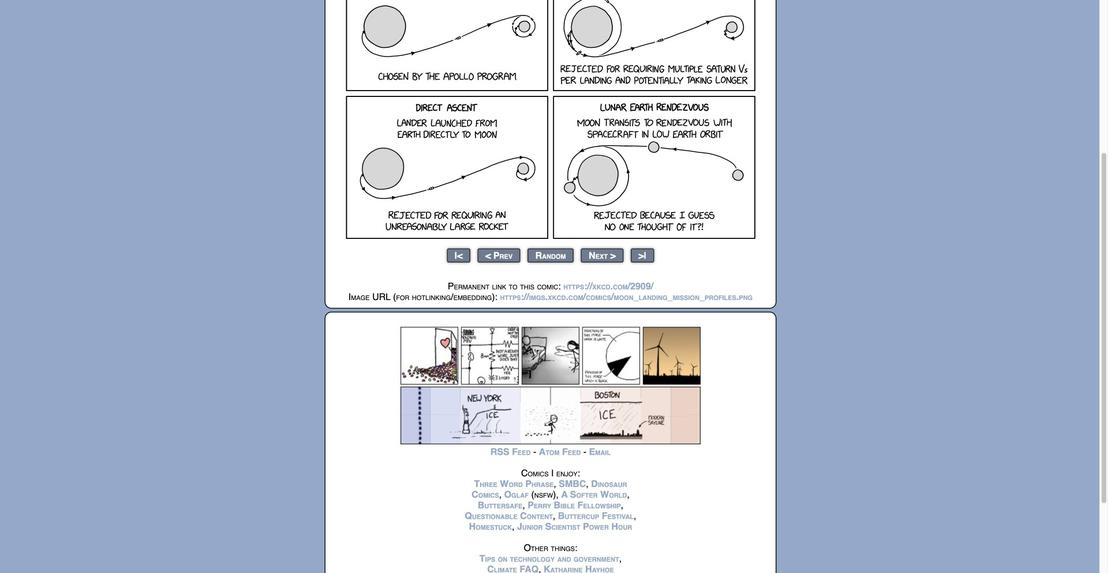 Task type: vqa. For each thing, say whether or not it's contained in the screenshot.
Selected Comics image
yes



Task type: describe. For each thing, give the bounding box(es) containing it.
earth temperature timeline image
[[401, 387, 701, 444]]



Task type: locate. For each thing, give the bounding box(es) containing it.
selected comics image
[[401, 327, 701, 385]]

moon landing mission profiles image
[[346, 0, 755, 239]]



